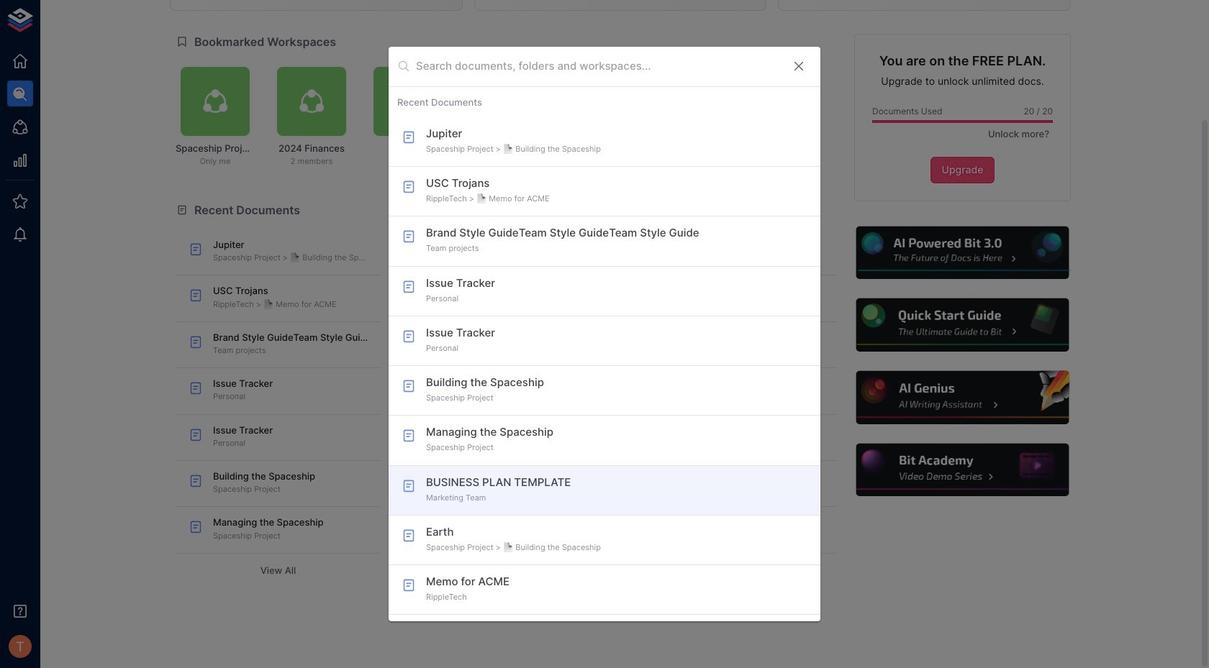 Task type: locate. For each thing, give the bounding box(es) containing it.
2 help image from the top
[[854, 297, 1071, 354]]

1 help image from the top
[[854, 224, 1071, 281]]

dialog
[[389, 47, 820, 622]]

help image
[[854, 224, 1071, 281], [854, 297, 1071, 354], [854, 369, 1071, 426], [854, 442, 1071, 499]]

4 help image from the top
[[854, 442, 1071, 499]]



Task type: describe. For each thing, give the bounding box(es) containing it.
Search documents, folders and workspaces... text field
[[416, 56, 780, 77]]

3 help image from the top
[[854, 369, 1071, 426]]



Task type: vqa. For each thing, say whether or not it's contained in the screenshot.
"SEARCH DOCUMENTS, FOLDERS AND WORKSPACES..." text box
yes



